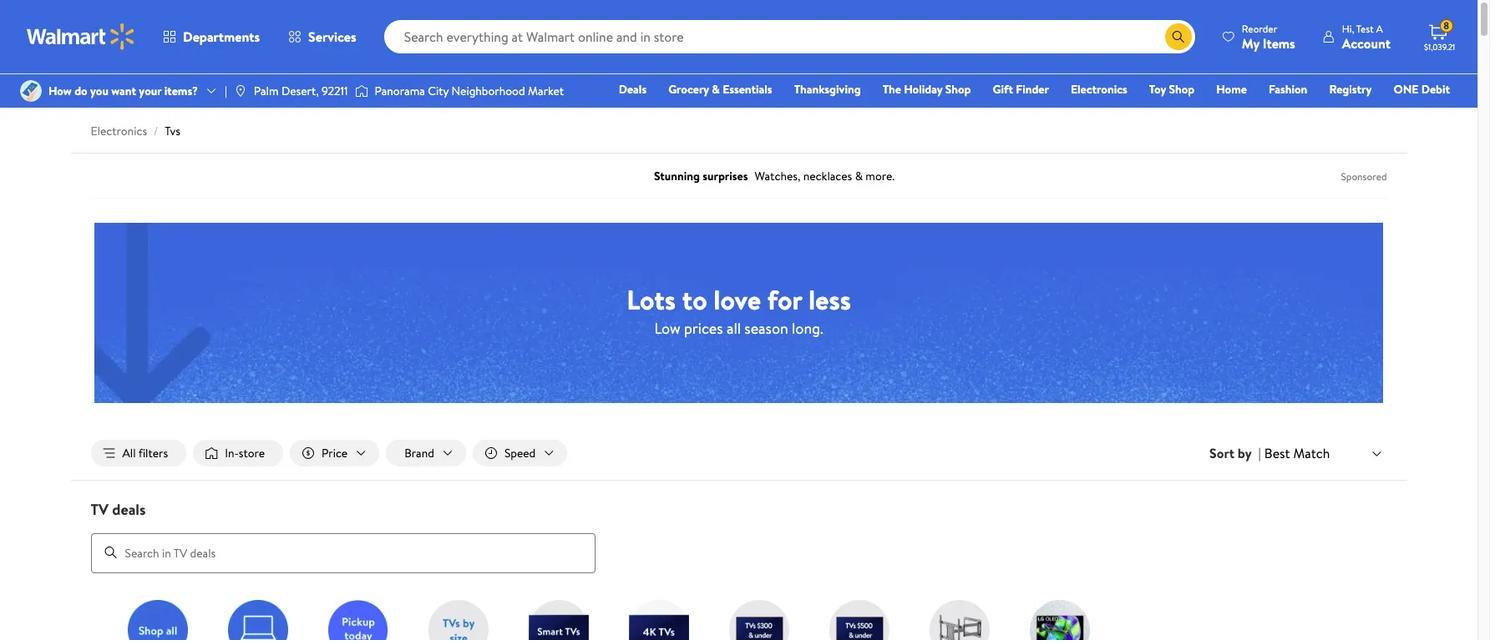 Task type: vqa. For each thing, say whether or not it's contained in the screenshot.
VIZIO 50" Class V-Series 4K UHD LED Smart TV V505-J09 image
no



Task type: locate. For each thing, give the bounding box(es) containing it.
the holiday shop link
[[875, 80, 979, 99]]

services button
[[274, 17, 371, 57]]

tvs by size image
[[428, 600, 488, 641]]

tv mounts image
[[929, 600, 990, 641]]

 image
[[20, 80, 42, 102], [234, 84, 247, 98]]

toy shop
[[1149, 81, 1195, 98]]

all
[[122, 445, 136, 462]]

/
[[154, 123, 158, 140]]

do
[[74, 83, 87, 99]]

prices
[[684, 318, 723, 339]]

1 horizontal spatial electronics link
[[1063, 80, 1135, 99]]

0 horizontal spatial electronics link
[[91, 123, 147, 140]]

1 vertical spatial electronics
[[91, 123, 147, 140]]

1 shop from the left
[[945, 81, 971, 98]]

tv
[[91, 500, 109, 521]]

hi,
[[1342, 21, 1354, 36]]

1 horizontal spatial  image
[[234, 84, 247, 98]]

shop
[[945, 81, 971, 98], [1169, 81, 1195, 98]]

1 horizontal spatial shop
[[1169, 81, 1195, 98]]

thanksgiving link
[[787, 80, 869, 99]]

filters
[[138, 445, 168, 462]]

2 shop from the left
[[1169, 81, 1195, 98]]

 image for how
[[20, 80, 42, 102]]

0 horizontal spatial electronics
[[91, 123, 147, 140]]

price
[[322, 445, 348, 462]]

brand button
[[386, 440, 466, 467]]

electronics link left /
[[91, 123, 147, 140]]

store
[[239, 445, 265, 462]]

|
[[225, 83, 227, 99], [1259, 444, 1261, 463]]

all filters button
[[91, 440, 186, 467]]

 image left how
[[20, 80, 42, 102]]

| left palm
[[225, 83, 227, 99]]

1 horizontal spatial |
[[1259, 444, 1261, 463]]

home
[[1217, 81, 1247, 98]]

thanksgiving
[[794, 81, 861, 98]]

 image
[[355, 83, 368, 99]]

shop all image
[[127, 600, 188, 641]]

shop inside 'link'
[[945, 81, 971, 98]]

account
[[1342, 34, 1391, 52]]

Walmart Site-Wide search field
[[384, 20, 1195, 53]]

lots to love for less low prices all season long.
[[627, 281, 851, 339]]

one debit link
[[1386, 80, 1458, 99]]

 image for palm
[[234, 84, 247, 98]]

items
[[1263, 34, 1295, 52]]

desert,
[[281, 83, 319, 99]]

debit
[[1422, 81, 1450, 98]]

neighborhood
[[452, 83, 525, 99]]

1 vertical spatial |
[[1259, 444, 1261, 463]]

deals link
[[611, 80, 654, 99]]

0 vertical spatial electronics link
[[1063, 80, 1135, 99]]

fashion link
[[1261, 80, 1315, 99]]

services
[[308, 28, 356, 46]]

registry link
[[1322, 80, 1380, 99]]

the
[[883, 81, 901, 98]]

toy shop link
[[1142, 80, 1202, 99]]

electronics left toy
[[1071, 81, 1128, 98]]

how
[[48, 83, 72, 99]]

a
[[1376, 21, 1383, 36]]

your
[[139, 83, 162, 99]]

toy
[[1149, 81, 1166, 98]]

| right by
[[1259, 444, 1261, 463]]

one
[[1394, 81, 1419, 98]]

sort by |
[[1210, 444, 1261, 463]]

 image left palm
[[234, 84, 247, 98]]

1 horizontal spatial electronics
[[1071, 81, 1128, 98]]

panorama
[[375, 83, 425, 99]]

by
[[1238, 444, 1252, 463]]

electronics for electronics
[[1071, 81, 1128, 98]]

tvs $500 & under image
[[829, 600, 889, 641]]

electronics left /
[[91, 123, 147, 140]]

sort
[[1210, 444, 1235, 463]]

big screen tvs image
[[1030, 600, 1090, 641]]

speed button
[[473, 440, 567, 467]]

hi, test a account
[[1342, 21, 1391, 52]]

grocery & essentials link
[[661, 80, 780, 99]]

grocery
[[668, 81, 709, 98]]

walmart+
[[1400, 104, 1450, 121]]

0 horizontal spatial  image
[[20, 80, 42, 102]]

8 $1,039.21
[[1424, 19, 1455, 53]]

0 horizontal spatial |
[[225, 83, 227, 99]]

electronics link left toy
[[1063, 80, 1135, 99]]

electronics
[[1071, 81, 1128, 98], [91, 123, 147, 140]]

shop right holiday
[[945, 81, 971, 98]]

search icon image
[[1172, 30, 1185, 43]]

0 horizontal spatial shop
[[945, 81, 971, 98]]

best match button
[[1261, 443, 1387, 465]]

0 vertical spatial electronics
[[1071, 81, 1128, 98]]

electronics link
[[1063, 80, 1135, 99], [91, 123, 147, 140]]

electronics / tvs
[[91, 123, 180, 140]]

pick up today image
[[328, 600, 388, 641]]

less
[[809, 281, 851, 318]]

deals
[[112, 500, 146, 521]]

panorama city neighborhood market
[[375, 83, 564, 99]]

$1,039.21
[[1424, 41, 1455, 53]]

all filters
[[122, 445, 168, 462]]

shop right toy
[[1169, 81, 1195, 98]]

how do you want your items?
[[48, 83, 198, 99]]



Task type: describe. For each thing, give the bounding box(es) containing it.
&
[[712, 81, 720, 98]]

lots to love for less. low prices all season long. image
[[94, 223, 1384, 404]]

tv deals
[[91, 500, 146, 521]]

walmart image
[[27, 23, 135, 50]]

want
[[111, 83, 136, 99]]

match
[[1294, 444, 1330, 463]]

to
[[682, 281, 707, 318]]

Search search field
[[384, 20, 1195, 53]]

0 vertical spatial |
[[225, 83, 227, 99]]

tvs
[[165, 123, 180, 140]]

| inside sort and filter section element
[[1259, 444, 1261, 463]]

season
[[745, 318, 788, 339]]

Search in TV deals search field
[[91, 533, 595, 574]]

my
[[1242, 34, 1260, 52]]

lots
[[627, 281, 676, 318]]

gift finder
[[993, 81, 1049, 98]]

you
[[90, 83, 109, 99]]

smart tvs image
[[528, 600, 589, 641]]

tvs $300 & under image
[[729, 600, 789, 641]]

essentials
[[723, 81, 772, 98]]

electronics for electronics / tvs
[[91, 123, 147, 140]]

1 vertical spatial electronics link
[[91, 123, 147, 140]]

the holiday shop
[[883, 81, 971, 98]]

love
[[714, 281, 761, 318]]

home link
[[1209, 80, 1255, 99]]

in-
[[225, 445, 239, 462]]

city
[[428, 83, 449, 99]]

items?
[[164, 83, 198, 99]]

price button
[[290, 440, 379, 467]]

sponsored
[[1341, 169, 1387, 183]]

reorder my items
[[1242, 21, 1295, 52]]

best match
[[1265, 444, 1330, 463]]

search image
[[104, 546, 117, 560]]

one debit walmart+
[[1394, 81, 1450, 121]]

in-store
[[225, 445, 265, 462]]

for
[[767, 281, 802, 318]]

gift
[[993, 81, 1013, 98]]

walmart+ link
[[1393, 104, 1458, 122]]

low
[[654, 318, 681, 339]]

palm
[[254, 83, 279, 99]]

best
[[1265, 444, 1290, 463]]

grocery & essentials
[[668, 81, 772, 98]]

departments button
[[149, 17, 274, 57]]

speed
[[504, 445, 536, 462]]

gift finder link
[[985, 80, 1057, 99]]

in-store button
[[193, 440, 283, 467]]

fashion
[[1269, 81, 1308, 98]]

sort and filter section element
[[71, 427, 1407, 480]]

all
[[727, 318, 741, 339]]

test
[[1357, 21, 1374, 36]]

8
[[1444, 19, 1449, 33]]

palm desert, 92211
[[254, 83, 348, 99]]

departments
[[183, 28, 260, 46]]

registry
[[1329, 81, 1372, 98]]

holiday
[[904, 81, 943, 98]]

reorder
[[1242, 21, 1278, 36]]

4k tvs image
[[629, 600, 689, 641]]

shop all tech image
[[228, 600, 288, 641]]

92211
[[322, 83, 348, 99]]

TV deals search field
[[71, 500, 1407, 574]]

long.
[[792, 318, 823, 339]]

market
[[528, 83, 564, 99]]

finder
[[1016, 81, 1049, 98]]

deals
[[619, 81, 647, 98]]

brand
[[404, 445, 434, 462]]



